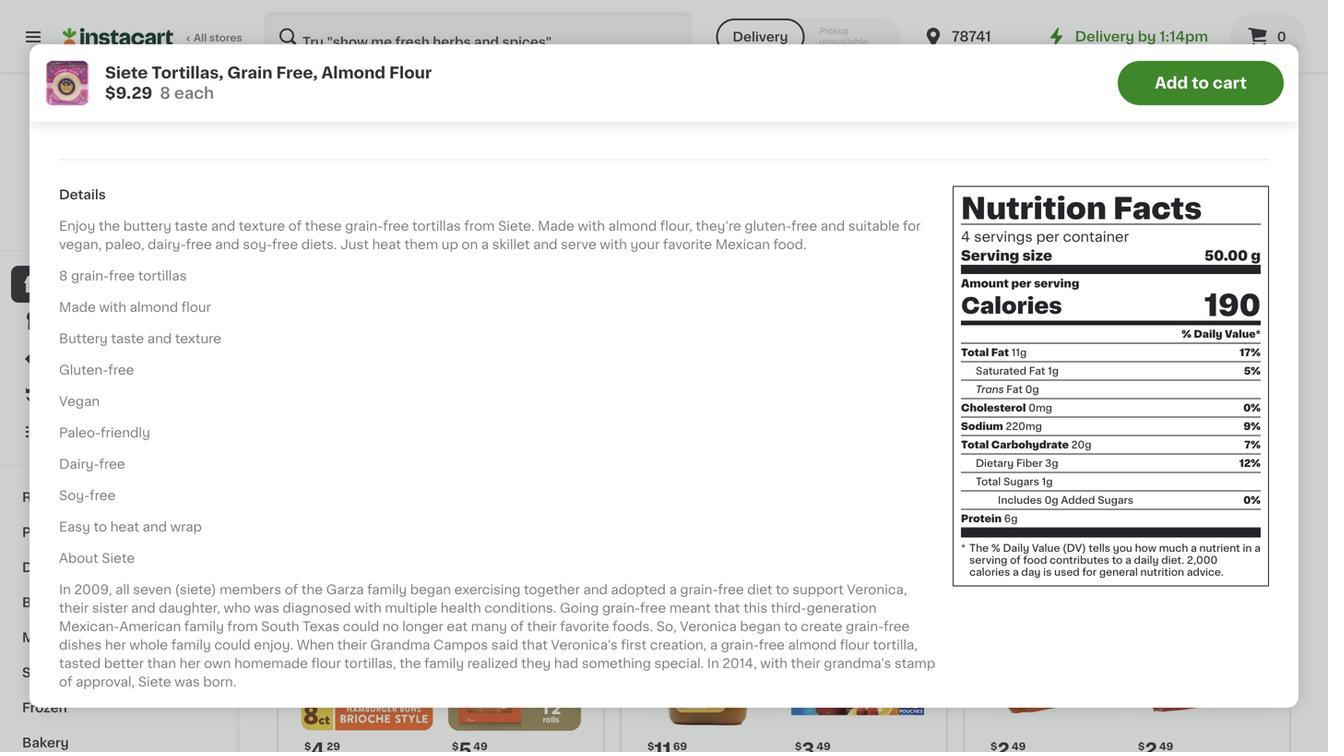 Task type: describe. For each thing, give the bounding box(es) containing it.
add to cart
[[1155, 75, 1248, 91]]

nutrition
[[962, 194, 1107, 223]]

to inside "* the % daily value (dv) tells you how much a nutrient in a serving of food contributes to a daily diet. 2,000 calories a day is used for general nutrition advice."
[[1113, 555, 1123, 565]]

a down veronica
[[710, 639, 718, 652]]

morton
[[301, 66, 348, 79]]

daughter,
[[159, 602, 220, 615]]

made with almond flour
[[59, 301, 211, 314]]

siete inside in 2009, all seven (siete) members of the garza family began exercising together and adopted a grain-free diet to support veronica, their sister and daughter, who was diagnosed with multiple health conditions. going grain-free meant that this third-generation mexican-american family from south texas could no longer eat many of their favorite foods. so, veronica began to create grain-free dishes her whole family could enjoy. when their grandma campos said that veronica's first creation, a grain-free almond flour tortilla, tasted better than her own homemade flour tortillas, the family realized they had something special. in 2014, with their grandma's stamp of approval, siete was born.
[[138, 676, 171, 689]]

0 horizontal spatial could
[[214, 639, 251, 652]]

1 vertical spatial cheese
[[1175, 369, 1225, 382]]

ounce
[[321, 85, 364, 98]]

taste inside 'enjoy the buttery taste and texture of these grain-free tortillas from siete. made with almond flour, they're gluten-free and suitable for vegan, paleo, dairy-free and soy-free diets. just heat them up on a skillet and serve with your favorite mexican food.'
[[175, 220, 208, 233]]

free,
[[276, 65, 318, 81]]

0 horizontal spatial per
[[1012, 278, 1032, 289]]

$ 2 79
[[648, 34, 682, 54]]

instacart logo image
[[63, 26, 173, 48]]

1 horizontal spatial her
[[180, 657, 201, 670]]

2,000
[[1188, 555, 1218, 565]]

2 0% from the top
[[1244, 495, 1261, 505]]

with down % daily value* on the top of the page
[[1188, 388, 1215, 401]]

adopted
[[611, 583, 666, 596]]

snacks & candy
[[22, 666, 131, 679]]

gluten-free
[[59, 364, 134, 377]]

2 green from the top
[[1219, 388, 1258, 401]]

of inside 'enjoy the buttery taste and texture of these grain-free tortillas from siete. made with almond flour, they're gluten-free and suitable for vegan, paleo, dairy-free and soy-free diets. just heat them up on a skillet and serve with your favorite mexican food.'
[[288, 220, 302, 233]]

food
[[1024, 555, 1048, 565]]

again
[[93, 388, 130, 401]]

realized
[[468, 657, 518, 670]]

buttery taste and texture
[[59, 332, 221, 345]]

and left serve
[[533, 238, 558, 251]]

1 spread, from the top
[[1135, 85, 1185, 98]]

0 vertical spatial 4
[[459, 42, 473, 61]]

day
[[1022, 567, 1041, 577]]

their up tortillas,
[[337, 639, 367, 652]]

nutrition facts 4 servings per container
[[962, 194, 1203, 244]]

american
[[119, 620, 181, 633]]

a right 'nutrient'
[[1255, 543, 1261, 553]]

tells
[[1089, 543, 1111, 553]]

1 vertical spatial began
[[740, 620, 781, 633]]

their down create
[[791, 657, 821, 670]]

their down conditions.
[[527, 620, 557, 633]]

1 3 from the top
[[1145, 42, 1158, 61]]

cheese inside kraft heinz cheez whiz original cheese dip 15 oz
[[987, 406, 1037, 419]]

almond inside 'enjoy the buttery taste and texture of these grain-free tortillas from siete. made with almond flour, they're gluten-free and suitable for vegan, paleo, dairy-free and soy-free diets. just heat them up on a skillet and serve with your favorite mexican food.'
[[609, 220, 657, 233]]

a down you
[[1126, 555, 1132, 565]]

1 vertical spatial 69
[[673, 741, 687, 751]]

and down made with almond flour
[[147, 332, 172, 345]]

0 vertical spatial sugars
[[1004, 477, 1040, 487]]

soy-free
[[59, 489, 116, 502]]

many
[[663, 114, 692, 124]]

1 vertical spatial dip
[[1228, 369, 1250, 382]]

1 vertical spatial texture
[[175, 332, 221, 345]]

vegan,
[[59, 238, 102, 251]]

69 inside $ 1 69
[[322, 43, 336, 53]]

total for saturated fat 1g
[[962, 347, 990, 357]]

to up the third-
[[776, 583, 790, 596]]

a up meant
[[670, 583, 677, 596]]

gluten- for free
[[59, 364, 108, 377]]

5 for $ 5 79
[[998, 345, 1011, 364]]

dishes
[[59, 639, 102, 652]]

to right easy
[[94, 521, 107, 534]]

by
[[1138, 30, 1157, 43]]

many
[[471, 620, 507, 633]]

almond
[[322, 65, 386, 81]]

1 horizontal spatial could
[[343, 620, 379, 633]]

2 for $ 2 79
[[655, 34, 667, 54]]

family down daughter,
[[184, 620, 224, 633]]

with up serve
[[578, 220, 605, 233]]

dip inside kraft heinz cheez whiz original cheese dip 15 oz
[[1041, 406, 1063, 419]]

0 horizontal spatial heat
[[110, 521, 139, 534]]

texas
[[303, 620, 340, 633]]

1 $ 3 49 from the top
[[1139, 42, 1174, 61]]

a left day
[[1013, 567, 1019, 577]]

free up food.
[[792, 220, 818, 233]]

with down the garza at the left of the page
[[355, 602, 382, 615]]

with down 1:14pm
[[1188, 85, 1215, 98]]

spend $32, save $5 see eligible items
[[987, 445, 1091, 472]]

0 horizontal spatial 8
[[59, 270, 68, 283]]

dairy-
[[59, 458, 99, 471]]

better does exist image
[[60, 0, 440, 99]]

2 3 from the top
[[1145, 345, 1158, 364]]

2 horizontal spatial flour
[[840, 639, 870, 652]]

heinz
[[1022, 369, 1059, 382]]

of inside "* the % daily value (dv) tells you how much a nutrient in a serving of food contributes to a daily diet. 2,000 calories a day is used for general nutrition advice."
[[1011, 555, 1021, 565]]

0 horizontal spatial made
[[59, 301, 96, 314]]

% inside "* the % daily value (dv) tells you how much a nutrient in a serving of food contributes to a daily diet. 2,000 calories a day is used for general nutrition advice."
[[992, 543, 1001, 553]]

third-
[[771, 602, 807, 615]]

includes 0g added sugars
[[998, 495, 1134, 505]]

gluten-
[[745, 220, 792, 233]]

b
[[128, 184, 138, 197]]

serving size: 2.00 tortillas
[[59, 707, 226, 720]]

1 vertical spatial 0g
[[1045, 495, 1059, 505]]

tortillas inside 'enjoy the buttery taste and texture of these grain-free tortillas from siete. made with almond flour, they're gluten-free and suitable for vegan, paleo, dairy-free and soy-free diets. just heat them up on a skillet and serve with your favorite mexican food.'
[[412, 220, 461, 233]]

1 chiles, from the top
[[1135, 103, 1179, 116]]

siete tortillas, grain free, almond flour $9.29 8 each
[[105, 65, 432, 101]]

0 vertical spatial cheese
[[1175, 66, 1225, 79]]

50.00 g
[[1205, 249, 1261, 263]]

$ 5 79
[[991, 345, 1026, 364]]

born.
[[203, 676, 237, 689]]

0 horizontal spatial in
[[59, 583, 71, 596]]

$9.29
[[105, 85, 152, 101]]

grain- up 2014,
[[721, 639, 759, 652]]

than
[[147, 657, 176, 670]]

0 vertical spatial 15
[[1135, 121, 1146, 131]]

grain- down the vegan,
[[71, 270, 109, 283]]

family up own
[[171, 639, 211, 652]]

cholesterol 0mg
[[962, 403, 1053, 413]]

h-e-b link
[[77, 96, 158, 199]]

of up diagnosed
[[285, 583, 298, 596]]

delivery button
[[716, 18, 805, 55]]

gluten- for free
[[646, 14, 686, 24]]

their up mexican-
[[59, 602, 89, 615]]

9%
[[1244, 421, 1261, 431]]

& for seafood
[[59, 631, 70, 644]]

enjoy
[[59, 220, 95, 233]]

free down dairy-free
[[90, 489, 116, 502]]

5 for $ 5 29
[[998, 42, 1011, 61]]

0mg
[[1029, 403, 1053, 413]]

0 horizontal spatial was
[[175, 676, 200, 689]]

enjoy the buttery taste and texture of these grain-free tortillas from siete. made with almond flour, they're gluten-free and suitable for vegan, paleo, dairy-free and soy-free diets. just heat them up on a skillet and serve with your favorite mexican food.
[[59, 220, 921, 251]]

suitable
[[849, 220, 900, 233]]

something
[[582, 657, 651, 670]]

family down campos
[[425, 657, 464, 670]]

with down the 8 grain-free tortillas
[[99, 301, 126, 314]]

2 vertical spatial the
[[400, 657, 421, 670]]

create
[[801, 620, 843, 633]]

meat & seafood link
[[11, 620, 224, 655]]

heat inside 'enjoy the buttery taste and texture of these grain-free tortillas from siete. made with almond flour, they're gluten-free and suitable for vegan, paleo, dairy-free and soy-free diets. just heat them up on a skillet and serve with your favorite mexican food.'
[[372, 238, 401, 251]]

noodles link
[[987, 539, 1073, 561]]

creation,
[[650, 639, 707, 652]]

0 horizontal spatial 29
[[327, 741, 340, 751]]

2014,
[[723, 657, 757, 670]]

$ 1 69
[[305, 42, 336, 61]]

1 vertical spatial taste
[[111, 332, 144, 345]]

$ inside the $ 5 29
[[991, 43, 998, 53]]

oz inside kraft heinz cheez whiz original cheese dip 15 oz
[[1001, 424, 1013, 434]]

in inside "* the % daily value (dv) tells you how much a nutrient in a serving of food contributes to a daily diet. 2,000 calories a day is used for general nutrition advice."
[[1243, 543, 1253, 553]]

and up american
[[131, 602, 156, 615]]

100% satisfaction guarantee
[[47, 224, 196, 234]]

with left your
[[600, 238, 627, 251]]

sodium
[[962, 421, 1004, 431]]

1 vertical spatial siete
[[102, 552, 135, 565]]

own
[[204, 657, 231, 670]]

foods.
[[613, 620, 653, 633]]

paleo,
[[105, 238, 144, 251]]

morton iodized salt, 26 ounce
[[301, 66, 431, 98]]

lists link
[[11, 413, 224, 450]]

2 chiles, from the top
[[1135, 406, 1179, 419]]

add inside button
[[1155, 75, 1189, 91]]

calories
[[970, 567, 1011, 577]]

family up multiple
[[367, 583, 407, 596]]

2 queso from the top
[[1182, 406, 1225, 419]]

kraft
[[987, 369, 1019, 382]]

grain- inside 'enjoy the buttery taste and texture of these grain-free tortillas from siete. made with almond flour, they're gluten-free and suitable for vegan, paleo, dairy-free and soy-free diets. just heat them up on a skillet and serve with your favorite mexican food.'
[[345, 220, 383, 233]]

shop link
[[11, 266, 224, 303]]

11g
[[1012, 347, 1027, 357]]

2 vertical spatial flour
[[311, 657, 341, 670]]

free down paleo-friendly
[[99, 458, 125, 471]]

1g for saturated fat 1g
[[1048, 366, 1059, 376]]

carbohydrate
[[992, 440, 1069, 450]]

dairy & eggs
[[22, 561, 108, 574]]

them
[[405, 238, 439, 251]]

diet.
[[1162, 555, 1185, 565]]

free up them
[[383, 220, 409, 233]]

from inside in 2009, all seven (siete) members of the garza family began exercising together and adopted a grain-free diet to support veronica, their sister and daughter, who was diagnosed with multiple health conditions. going grain-free meant that this third-generation mexican-american family from south texas could no longer eat many of their favorite foods. so, veronica began to create grain-free dishes her whole family could enjoy. when their grandma campos said that veronica's first creation, a grain-free almond flour tortilla, tasted better than her own homemade flour tortillas, the family realized they had something special. in 2014, with their grandma's stamp of approval, siete was born.
[[227, 620, 258, 633]]

up
[[442, 238, 458, 251]]

tortillas for serving size: 2.00 tortillas
[[178, 707, 226, 720]]

0 vertical spatial her
[[105, 639, 126, 652]]

nutrition
[[1141, 567, 1185, 577]]

free down "guarantee"
[[186, 238, 212, 251]]

1 horizontal spatial serving
[[1035, 278, 1080, 289]]

dairy-free
[[59, 458, 125, 471]]

grandma's
[[824, 657, 892, 670]]

1g for total sugars 1g
[[1042, 477, 1053, 487]]

1 horizontal spatial daily
[[1194, 329, 1223, 339]]

no
[[383, 620, 399, 633]]

flour,
[[660, 220, 693, 233]]

product group containing 3
[[1135, 202, 1268, 453]]

1 queso from the top
[[1182, 103, 1225, 116]]

free up again
[[108, 364, 134, 377]]

to inside button
[[1192, 75, 1210, 91]]

from inside 'enjoy the buttery taste and texture of these grain-free tortillas from siete. made with almond flour, they're gluten-free and suitable for vegan, paleo, dairy-free and soy-free diets. just heat them up on a skillet and serve with your favorite mexican food.'
[[464, 220, 495, 233]]

kraft heinz cheez whiz original cheese dip 15 oz
[[987, 369, 1108, 434]]

1 ricos from the top
[[1135, 66, 1171, 79]]

2 $ 3 49 from the top
[[1139, 345, 1174, 364]]

8 grain-free tortillas
[[59, 270, 187, 283]]

24 fl oz
[[448, 121, 486, 131]]

service type group
[[716, 18, 901, 55]]

to down the third-
[[785, 620, 798, 633]]

0 vertical spatial in
[[694, 114, 704, 124]]



Task type: locate. For each thing, give the bounding box(es) containing it.
fat for total
[[992, 347, 1010, 357]]

to up general
[[1113, 555, 1123, 565]]

79 inside $ 5 79
[[1013, 346, 1026, 356]]

began up multiple
[[410, 583, 451, 596]]

0 horizontal spatial began
[[410, 583, 451, 596]]

free up tortilla,
[[884, 620, 910, 633]]

and up going
[[584, 583, 608, 596]]

$ inside $ 2 79
[[648, 35, 655, 46]]

0 vertical spatial 1g
[[1048, 366, 1059, 376]]

0 vertical spatial flour
[[181, 301, 211, 314]]

tortilla,
[[873, 639, 918, 652]]

sugars down eligible in the right bottom of the page
[[1004, 477, 1040, 487]]

1 0% from the top
[[1244, 403, 1261, 413]]

daily left value* at the right of the page
[[1194, 329, 1223, 339]]

0 horizontal spatial oz
[[474, 121, 486, 131]]

15 down cholesterol
[[987, 424, 998, 434]]

ricos down by
[[1135, 66, 1171, 79]]

15 inside kraft heinz cheez whiz original cheese dip 15 oz
[[987, 424, 998, 434]]

0g left added
[[1045, 495, 1059, 505]]

& for eggs
[[61, 561, 72, 574]]

ricos cheese dip & spread, with green chiles, queso pronto, mild down 1:14pm
[[1135, 66, 1264, 135]]

of down tasted
[[59, 676, 72, 689]]

the
[[970, 543, 989, 553]]

to left cart
[[1192, 75, 1210, 91]]

siete inside siete tortillas, grain free, almond flour $9.29 8 each
[[105, 65, 148, 81]]

delivery by 1:14pm
[[1076, 30, 1209, 43]]

1 green from the top
[[1219, 85, 1258, 98]]

fat for trans
[[1007, 384, 1023, 394]]

buttery
[[59, 332, 108, 345]]

many in stock
[[663, 114, 735, 124]]

per inside "nutrition facts 4 servings per container"
[[1037, 230, 1060, 244]]

and right "guarantee"
[[211, 220, 236, 233]]

from
[[464, 220, 495, 233], [227, 620, 258, 633]]

1 horizontal spatial 69
[[673, 741, 687, 751]]

dairy
[[22, 561, 58, 574]]

0 vertical spatial 8
[[160, 85, 171, 101]]

24
[[448, 121, 462, 131]]

1 horizontal spatial delivery
[[1076, 30, 1135, 43]]

7%
[[1245, 440, 1261, 450]]

free down paleo,
[[109, 270, 135, 283]]

delivery
[[1076, 30, 1135, 43], [733, 30, 788, 43]]

fat up original
[[1030, 366, 1046, 376]]

$ inside $ 4 09
[[452, 43, 459, 53]]

product group containing 5
[[987, 202, 1120, 474]]

69 right the 1
[[322, 43, 336, 53]]

snacks
[[22, 666, 70, 679]]

1 horizontal spatial 8
[[160, 85, 171, 101]]

grain-
[[345, 220, 383, 233], [71, 270, 109, 283], [680, 583, 718, 596], [603, 602, 640, 615], [846, 620, 884, 633], [721, 639, 759, 652]]

8 left each
[[160, 85, 171, 101]]

1 vertical spatial gluten-
[[59, 364, 108, 377]]

0% up 9%
[[1244, 403, 1261, 413]]

2 vertical spatial almond
[[789, 639, 837, 652]]

$ 5 29
[[991, 42, 1026, 61]]

1 vertical spatial queso
[[1182, 406, 1225, 419]]

spread, up 15 oz
[[1135, 85, 1185, 98]]

free left "diets."
[[272, 238, 298, 251]]

friendly
[[101, 427, 150, 439]]

& for candy
[[74, 666, 84, 679]]

tasted
[[59, 657, 101, 670]]

that up they
[[522, 639, 548, 652]]

almond inside in 2009, all seven (siete) members of the garza family began exercising together and adopted a grain-free diet to support veronica, their sister and daughter, who was diagnosed with multiple health conditions. going grain-free meant that this third-generation mexican-american family from south texas could no longer eat many of their favorite foods. so, veronica began to create grain-free dishes her whole family could enjoy. when their grandma campos said that veronica's first creation, a grain-free almond flour tortilla, tasted better than her own homemade flour tortillas, the family realized they had something special. in 2014, with their grandma's stamp of approval, siete was born.
[[789, 639, 837, 652]]

daily up food
[[1003, 543, 1030, 553]]

fiber
[[1017, 458, 1043, 468]]

grain- up foods.
[[603, 602, 640, 615]]

2 down gluten-free
[[655, 34, 667, 54]]

0 vertical spatial the
[[99, 220, 120, 233]]

1 vertical spatial 8
[[59, 270, 68, 283]]

2 vertical spatial cheese
[[987, 406, 1037, 419]]

free up so,
[[640, 602, 666, 615]]

2 horizontal spatial oz
[[1149, 121, 1161, 131]]

a up 2,000
[[1191, 543, 1197, 553]]

green down 5%
[[1219, 388, 1258, 401]]

cheese up sodium 220mg
[[987, 406, 1037, 419]]

approval,
[[76, 676, 135, 689]]

mild left 9%
[[1185, 425, 1213, 438]]

0 vertical spatial ricos
[[1135, 66, 1171, 79]]

29 inside the $ 5 29
[[1013, 43, 1026, 53]]

tortillas for 8 grain-free tortillas
[[138, 270, 187, 283]]

the up diagnosed
[[302, 583, 323, 596]]

bakery link
[[11, 725, 224, 752]]

0 horizontal spatial daily
[[1003, 543, 1030, 553]]

1 vertical spatial pronto,
[[1135, 425, 1182, 438]]

1 vertical spatial the
[[302, 583, 323, 596]]

fat up saturated
[[992, 347, 1010, 357]]

delivery for delivery by 1:14pm
[[1076, 30, 1135, 43]]

container
[[1064, 230, 1130, 244]]

1 vertical spatial total
[[962, 440, 990, 450]]

stores
[[209, 33, 242, 43]]

1 horizontal spatial for
[[1083, 567, 1097, 577]]

serving up calories
[[970, 555, 1008, 565]]

made
[[538, 220, 575, 233], [59, 301, 96, 314]]

siete.
[[498, 220, 535, 233]]

oz up spend
[[1001, 424, 1013, 434]]

4 left the 09 in the left top of the page
[[459, 42, 473, 61]]

1 vertical spatial daily
[[1003, 543, 1030, 553]]

who
[[224, 602, 251, 615]]

favorite inside 'enjoy the buttery taste and texture of these grain-free tortillas from siete. made with almond flour, they're gluten-free and suitable for vegan, paleo, dairy-free and soy-free diets. just heat them up on a skillet and serve with your favorite mexican food.'
[[663, 238, 713, 251]]

1 horizontal spatial was
[[254, 602, 279, 615]]

1 horizontal spatial %
[[1182, 329, 1192, 339]]

0 horizontal spatial 79
[[669, 35, 682, 46]]

sodium 220mg
[[962, 421, 1043, 431]]

0 vertical spatial green
[[1219, 85, 1258, 98]]

could
[[343, 620, 379, 633], [214, 639, 251, 652]]

serving for serving size: 2.00 tortillas
[[59, 707, 108, 720]]

2 vertical spatial total
[[976, 477, 1001, 487]]

free left diet
[[718, 583, 744, 596]]

h-e-b logo image
[[77, 96, 158, 177]]

the inside 'enjoy the buttery taste and texture of these grain-free tortillas from siete. made with almond flour, they're gluten-free and suitable for vegan, paleo, dairy-free and soy-free diets. just heat them up on a skillet and serve with your favorite mexican food.'
[[99, 220, 120, 233]]

the down the grandma
[[400, 657, 421, 670]]

in left the stock at right top
[[694, 114, 704, 124]]

0 vertical spatial queso
[[1182, 103, 1225, 116]]

see
[[987, 462, 1007, 472]]

was up south
[[254, 602, 279, 615]]

2 for $ 2 89
[[802, 34, 815, 54]]

0 vertical spatial ricos cheese dip & spread, with green chiles, queso pronto, mild
[[1135, 66, 1264, 135]]

0 vertical spatial heat
[[372, 238, 401, 251]]

grain- up meant
[[680, 583, 718, 596]]

trans fat 0g
[[976, 384, 1040, 394]]

2 2 from the left
[[802, 34, 815, 54]]

1 vertical spatial 4
[[962, 230, 971, 244]]

0 vertical spatial gluten-
[[646, 14, 686, 24]]

1 ricos cheese dip & spread, with green chiles, queso pronto, mild from the top
[[1135, 66, 1264, 135]]

0 horizontal spatial 0g
[[1026, 384, 1040, 394]]

2 horizontal spatial the
[[400, 657, 421, 670]]

2 pronto, from the top
[[1135, 425, 1182, 438]]

veronica
[[680, 620, 737, 633]]

0 vertical spatial dip
[[1228, 66, 1250, 79]]

1 vertical spatial 79
[[1013, 346, 1026, 356]]

12%
[[1240, 458, 1261, 468]]

eat
[[447, 620, 468, 633]]

$ inside $ 1 69
[[305, 43, 311, 53]]

conditions.
[[485, 602, 557, 615]]

1 horizontal spatial 2
[[802, 34, 815, 54]]

0 horizontal spatial from
[[227, 620, 258, 633]]

1 vertical spatial that
[[522, 639, 548, 652]]

0 vertical spatial total
[[962, 347, 990, 357]]

of down conditions.
[[511, 620, 524, 633]]

texture up soy-
[[239, 220, 285, 233]]

veronica,
[[847, 583, 908, 596]]

for inside "* the % daily value (dv) tells you how much a nutrient in a serving of food contributes to a daily diet. 2,000 calories a day is used for general nutrition advice."
[[1083, 567, 1097, 577]]

0 horizontal spatial 69
[[322, 43, 336, 53]]

is
[[1044, 567, 1052, 577]]

recipes link
[[11, 480, 224, 515]]

1g up original
[[1048, 366, 1059, 376]]

1 2 from the left
[[655, 34, 667, 54]]

1 5 from the top
[[998, 42, 1011, 61]]

added
[[1062, 495, 1096, 505]]

0 horizontal spatial almond
[[130, 301, 178, 314]]

0 horizontal spatial flour
[[181, 301, 211, 314]]

0 vertical spatial began
[[410, 583, 451, 596]]

2 mild from the top
[[1185, 425, 1213, 438]]

value
[[1032, 543, 1061, 553]]

serve
[[561, 238, 597, 251]]

items
[[1050, 462, 1080, 472]]

2 ricos cheese dip & spread, with green chiles, queso pronto, mild from the top
[[1135, 369, 1264, 438]]

free
[[686, 14, 709, 24]]

fat for saturated
[[1030, 366, 1046, 376]]

0 horizontal spatial texture
[[175, 332, 221, 345]]

amount per serving
[[962, 278, 1080, 289]]

$ inside $ 5 79
[[991, 346, 998, 356]]

for inside 'enjoy the buttery taste and texture of these grain-free tortillas from siete. made with almond flour, they're gluten-free and suitable for vegan, paleo, dairy-free and soy-free diets. just heat them up on a skillet and serve with your favorite mexican food.'
[[903, 220, 921, 233]]

delivery inside button
[[733, 30, 788, 43]]

0 vertical spatial serving
[[1035, 278, 1080, 289]]

1 vertical spatial from
[[227, 620, 258, 633]]

pronto,
[[1135, 122, 1182, 135], [1135, 425, 1182, 438]]

easy to heat and wrap
[[59, 521, 202, 534]]

could up own
[[214, 639, 251, 652]]

taste down made with almond flour
[[111, 332, 144, 345]]

and left wrap
[[143, 521, 167, 534]]

salt,
[[402, 66, 431, 79]]

facts
[[1114, 194, 1203, 223]]

ricos cheese dip & spread, with green chiles, queso pronto, mild up 7%
[[1135, 369, 1264, 438]]

tortillas,
[[344, 657, 397, 670]]

gluten- up it
[[59, 364, 108, 377]]

& right the meat
[[59, 631, 70, 644]]

0 vertical spatial 0%
[[1244, 403, 1261, 413]]

79 for 2
[[669, 35, 682, 46]]

serving down the approval,
[[59, 707, 108, 720]]

1 horizontal spatial in
[[708, 657, 720, 670]]

1 horizontal spatial that
[[714, 602, 741, 615]]

1 vertical spatial almond
[[130, 301, 178, 314]]

220mg
[[1006, 421, 1043, 431]]

tortillas up up at left top
[[412, 220, 461, 233]]

0 vertical spatial favorite
[[663, 238, 713, 251]]

1 horizontal spatial in
[[1243, 543, 1253, 553]]

1 horizontal spatial 4
[[962, 230, 971, 244]]

delivery left by
[[1076, 30, 1135, 43]]

meant
[[670, 602, 711, 615]]

favorite inside in 2009, all seven (siete) members of the garza family began exercising together and adopted a grain-free diet to support veronica, their sister and daughter, who was diagnosed with multiple health conditions. going grain-free meant that this third-generation mexican-american family from south texas could no longer eat many of their favorite foods. so, veronica began to create grain-free dishes her whole family could enjoy. when their grandma campos said that veronica's first creation, a grain-free almond flour tortilla, tasted better than her own homemade flour tortillas, the family realized they had something special. in 2014, with their grandma's stamp of approval, siete was born.
[[560, 620, 610, 633]]

1 vertical spatial sugars
[[1098, 495, 1134, 505]]

heat
[[372, 238, 401, 251], [110, 521, 139, 534]]

sugars
[[1004, 477, 1040, 487], [1098, 495, 1134, 505]]

size:
[[111, 707, 142, 720]]

0 horizontal spatial in
[[694, 114, 704, 124]]

satisfaction
[[78, 224, 140, 234]]

0 vertical spatial 5
[[998, 42, 1011, 61]]

2 left the 89
[[802, 34, 815, 54]]

0 button
[[1231, 15, 1307, 59]]

with right 2014,
[[761, 657, 788, 670]]

79 for 5
[[1013, 346, 1026, 356]]

0 vertical spatial tortillas
[[412, 220, 461, 233]]

2009,
[[74, 583, 112, 596]]

made up serve
[[538, 220, 575, 233]]

saturated fat 1g
[[976, 366, 1059, 376]]

spread, down % daily value* on the top of the page
[[1135, 388, 1185, 401]]

total down see at the right bottom of page
[[976, 477, 1001, 487]]

4 inside "nutrition facts 4 servings per container"
[[962, 230, 971, 244]]

1 vertical spatial 29
[[327, 741, 340, 751]]

total for dietary fiber 3g
[[962, 440, 990, 450]]

product group
[[644, 199, 777, 433], [792, 199, 925, 453], [301, 202, 434, 459], [448, 202, 581, 435], [987, 202, 1120, 474], [1135, 202, 1268, 453], [301, 598, 434, 752], [448, 598, 581, 752], [644, 598, 777, 752], [792, 598, 925, 752]]

eggs
[[75, 561, 108, 574]]

campos
[[434, 639, 488, 652]]

0 vertical spatial for
[[903, 220, 921, 233]]

8 inside siete tortillas, grain free, almond flour $9.29 8 each
[[160, 85, 171, 101]]

on
[[462, 238, 478, 251]]

1 vertical spatial in
[[708, 657, 720, 670]]

details
[[59, 188, 106, 201]]

cheese down 1:14pm
[[1175, 66, 1225, 79]]

0 vertical spatial 0g
[[1026, 384, 1040, 394]]

5 right 78741
[[998, 42, 1011, 61]]

0 vertical spatial 29
[[1013, 43, 1026, 53]]

1 horizontal spatial texture
[[239, 220, 285, 233]]

delivery left '$ 2 89'
[[733, 30, 788, 43]]

0 vertical spatial per
[[1037, 230, 1060, 244]]

servings
[[975, 230, 1033, 244]]

just
[[341, 238, 369, 251]]

1 pronto, from the top
[[1135, 122, 1182, 135]]

2 ricos from the top
[[1135, 369, 1171, 382]]

1 mild from the top
[[1185, 122, 1213, 135]]

*
[[962, 543, 966, 553]]

1 vertical spatial green
[[1219, 388, 1258, 401]]

0 vertical spatial taste
[[175, 220, 208, 233]]

ricos right cheez
[[1135, 369, 1171, 382]]

1 horizontal spatial flour
[[311, 657, 341, 670]]

& left eggs
[[61, 561, 72, 574]]

all stores
[[194, 33, 242, 43]]

soy-
[[243, 238, 272, 251]]

and left soy-
[[215, 238, 240, 251]]

29
[[1013, 43, 1026, 53], [327, 741, 340, 751]]

serving inside "* the % daily value (dv) tells you how much a nutrient in a serving of food contributes to a daily diet. 2,000 calories a day is used for general nutrition advice."
[[970, 555, 1008, 565]]

about siete
[[59, 552, 135, 565]]

daily inside "* the % daily value (dv) tells you how much a nutrient in a serving of food contributes to a daily diet. 2,000 calories a day is used for general nutrition advice."
[[1003, 543, 1030, 553]]

0 vertical spatial mild
[[1185, 122, 1213, 135]]

began down this on the bottom right of the page
[[740, 620, 781, 633]]

and left suitable
[[821, 220, 845, 233]]

79 up the saturated fat 1g on the top of page
[[1013, 346, 1026, 356]]

her left own
[[180, 657, 201, 670]]

1 vertical spatial could
[[214, 639, 251, 652]]

h-
[[97, 184, 114, 197]]

0 vertical spatial fat
[[992, 347, 1010, 357]]

% daily value*
[[1182, 329, 1261, 339]]

& right cart
[[1254, 66, 1264, 79]]

cart
[[1213, 75, 1248, 91]]

taste up dairy-
[[175, 220, 208, 233]]

grain- down generation
[[846, 620, 884, 633]]

0 vertical spatial could
[[343, 620, 379, 633]]

0 vertical spatial in
[[59, 583, 71, 596]]

1 horizontal spatial favorite
[[663, 238, 713, 251]]

0 vertical spatial that
[[714, 602, 741, 615]]

$ inside '$ 2 89'
[[795, 35, 802, 46]]

serving for serving size
[[962, 249, 1020, 263]]

0g down heinz
[[1026, 384, 1040, 394]]

$
[[648, 35, 655, 46], [795, 35, 802, 46], [305, 43, 311, 53], [452, 43, 459, 53], [991, 43, 998, 53], [1139, 43, 1145, 53], [991, 346, 998, 356], [1139, 346, 1145, 356], [305, 741, 311, 751], [452, 741, 459, 751], [648, 741, 655, 751], [795, 741, 802, 751], [991, 741, 998, 751], [1139, 741, 1145, 751]]

free down this on the bottom right of the page
[[759, 639, 785, 652]]

2 horizontal spatial almond
[[789, 639, 837, 652]]

seven
[[133, 583, 172, 596]]

for right suitable
[[903, 220, 921, 233]]

green down '0' button
[[1219, 85, 1258, 98]]

& down the 17%
[[1254, 369, 1264, 382]]

2 5 from the top
[[998, 345, 1011, 364]]

None search field
[[264, 11, 692, 63]]

vegan
[[59, 395, 100, 408]]

1 horizontal spatial gluten-
[[646, 14, 686, 24]]

texture inside 'enjoy the buttery taste and texture of these grain-free tortillas from siete. made with almond flour, they're gluten-free and suitable for vegan, paleo, dairy-free and soy-free diets. just heat them up on a skillet and serve with your favorite mexican food.'
[[239, 220, 285, 233]]

flour up buttery taste and texture
[[181, 301, 211, 314]]

78741 button
[[923, 11, 1033, 63]]

79 inside $ 2 79
[[669, 35, 682, 46]]

0 vertical spatial serving
[[962, 249, 1020, 263]]

add to cart button
[[1118, 61, 1285, 105]]

1 vertical spatial per
[[1012, 278, 1032, 289]]

1 horizontal spatial began
[[740, 620, 781, 633]]

1 vertical spatial ricos cheese dip & spread, with green chiles, queso pronto, mild
[[1135, 369, 1264, 438]]

recipes
[[22, 491, 76, 504]]

serving down the servings
[[962, 249, 1020, 263]]

1 horizontal spatial the
[[302, 583, 323, 596]]

1 vertical spatial 5
[[998, 345, 1011, 364]]

stock
[[706, 114, 735, 124]]

value*
[[1225, 329, 1261, 339]]

15 down add to cart button
[[1135, 121, 1146, 131]]

1 vertical spatial for
[[1083, 567, 1097, 577]]

grain- up just
[[345, 220, 383, 233]]

veronica's
[[551, 639, 618, 652]]

exercising
[[455, 583, 521, 596]]

stamp
[[895, 657, 936, 670]]

serving size
[[962, 249, 1053, 263]]

all
[[194, 33, 207, 43]]

health
[[441, 602, 481, 615]]

1 vertical spatial in
[[1243, 543, 1253, 553]]

family
[[367, 583, 407, 596], [184, 620, 224, 633], [171, 639, 211, 652], [425, 657, 464, 670]]

made inside 'enjoy the buttery taste and texture of these grain-free tortillas from siete. made with almond flour, they're gluten-free and suitable for vegan, paleo, dairy-free and soy-free diets. just heat them up on a skillet and serve with your favorite mexican food.'
[[538, 220, 575, 233]]

siete up the $9.29
[[105, 65, 148, 81]]

fat
[[992, 347, 1010, 357], [1030, 366, 1046, 376], [1007, 384, 1023, 394]]

a right 'on' at the left of page
[[482, 238, 489, 251]]

49
[[1160, 43, 1174, 53], [1160, 346, 1174, 356], [474, 741, 488, 751], [817, 741, 831, 751], [1012, 741, 1026, 751], [1160, 741, 1174, 751]]

serving down size
[[1035, 278, 1080, 289]]

when
[[297, 639, 334, 652]]

1 vertical spatial her
[[180, 657, 201, 670]]

of left food
[[1011, 555, 1021, 565]]

this
[[744, 602, 768, 615]]

2 spread, from the top
[[1135, 388, 1185, 401]]

total carbohydrate 20g
[[962, 440, 1092, 450]]

a inside 'enjoy the buttery taste and texture of these grain-free tortillas from siete. made with almond flour, they're gluten-free and suitable for vegan, paleo, dairy-free and soy-free diets. just heat them up on a skillet and serve with your favorite mexican food.'
[[482, 238, 489, 251]]

total sugars 1g
[[976, 477, 1053, 487]]

0 horizontal spatial her
[[105, 639, 126, 652]]

paleo-friendly
[[59, 427, 150, 439]]

0 vertical spatial 79
[[669, 35, 682, 46]]

made down 'shop'
[[59, 301, 96, 314]]

2 vertical spatial tortillas
[[178, 707, 226, 720]]

how
[[1136, 543, 1157, 553]]

delivery for delivery
[[733, 30, 788, 43]]

0 vertical spatial was
[[254, 602, 279, 615]]



Task type: vqa. For each thing, say whether or not it's contained in the screenshot.
0MG
yes



